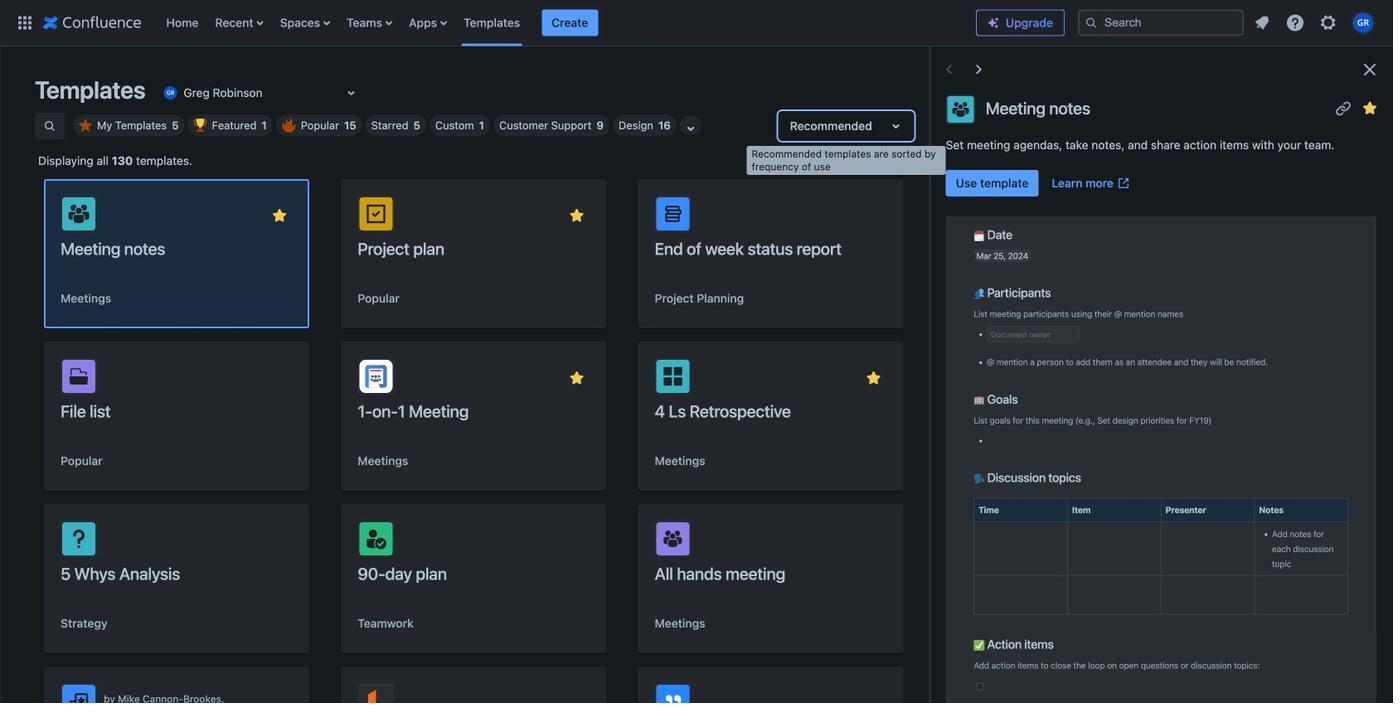 Task type: locate. For each thing, give the bounding box(es) containing it.
share link image left unstar meeting notes icon
[[1334, 98, 1354, 118]]

list for the appswitcher icon
[[158, 0, 976, 46]]

unstar meeting notes image
[[1361, 98, 1380, 118]]

share link image left unstar 1-on-1 meeting icon
[[540, 368, 560, 388]]

0 horizontal spatial share link image
[[540, 368, 560, 388]]

confluence image
[[43, 13, 141, 33], [43, 13, 141, 33]]

close image
[[1361, 60, 1380, 80]]

1 vertical spatial share link image
[[540, 368, 560, 388]]

list for premium icon
[[1248, 8, 1384, 38]]

premium image
[[987, 16, 1000, 29]]

0 horizontal spatial list
[[158, 0, 976, 46]]

banner
[[0, 0, 1394, 46]]

0 vertical spatial share link image
[[1334, 98, 1354, 118]]

share link image
[[1334, 98, 1354, 118], [540, 368, 560, 388]]

list item inside list
[[542, 10, 598, 36]]

list
[[158, 0, 976, 46], [1248, 8, 1384, 38]]

None search field
[[1078, 10, 1244, 36]]

list item
[[542, 10, 598, 36]]

appswitcher icon image
[[15, 13, 35, 33]]

None text field
[[160, 85, 164, 101]]

notification icon image
[[1253, 13, 1273, 33]]

search image
[[1085, 16, 1098, 29]]

group
[[946, 170, 1137, 197]]

help icon image
[[1286, 13, 1306, 33]]

open image
[[341, 83, 361, 103]]

Document owner field
[[988, 327, 1079, 342]]

1 horizontal spatial list
[[1248, 8, 1384, 38]]

1 horizontal spatial share link image
[[1334, 98, 1354, 118]]



Task type: describe. For each thing, give the bounding box(es) containing it.
unstar meeting notes image
[[270, 206, 290, 226]]

unstar project plan image
[[567, 206, 587, 226]]

settings icon image
[[1319, 13, 1339, 33]]

unstar 1-on-1 meeting image
[[567, 368, 587, 388]]

Search field
[[1078, 10, 1244, 36]]

more categories image
[[681, 119, 701, 139]]

unstar 4 ls retrospective image
[[864, 368, 884, 388]]

previous template image
[[940, 60, 960, 80]]

global element
[[10, 0, 976, 46]]

next template image
[[970, 60, 989, 80]]

open search bar image
[[43, 119, 56, 133]]



Task type: vqa. For each thing, say whether or not it's contained in the screenshot.
Share link icon
yes



